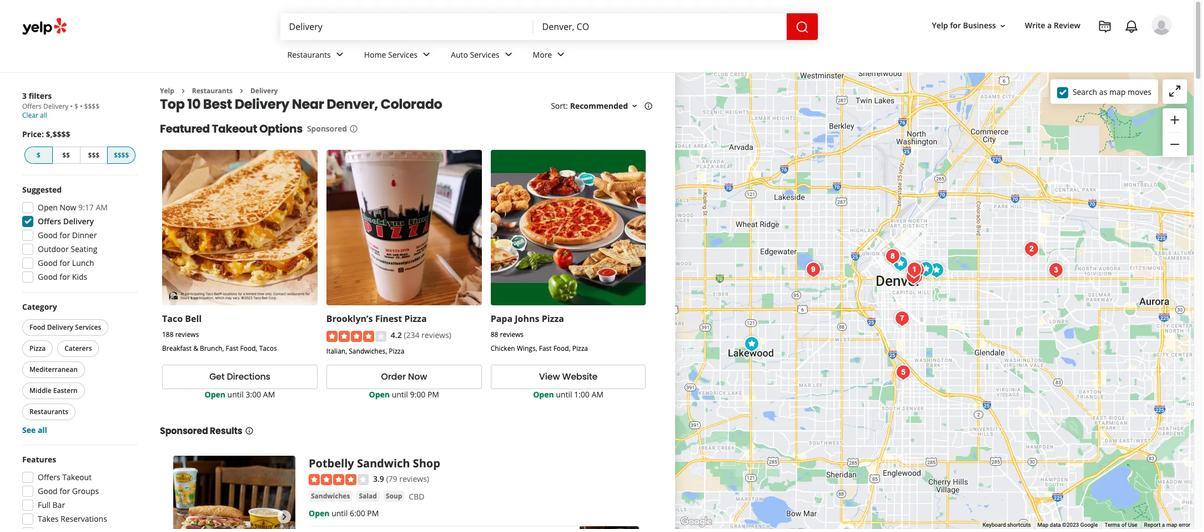 Task type: describe. For each thing, give the bounding box(es) containing it.
sliceworks image
[[907, 259, 929, 282]]

options
[[259, 121, 303, 137]]

0 vertical spatial restaurants link
[[279, 40, 355, 72]]

open for get directions
[[205, 389, 226, 400]]

dinner
[[72, 230, 97, 241]]

brooklyn's finest pizza link
[[327, 313, 427, 325]]

taco
[[162, 313, 183, 325]]

services for auto services
[[470, 49, 500, 60]]

offers inside the 3 filters offers delivery • $ • $$$$ clear all
[[22, 102, 42, 111]]

get directions
[[209, 371, 270, 383]]

food delivery services
[[29, 323, 101, 332]]

16 chevron right v2 image for restaurants
[[179, 87, 188, 95]]

top
[[160, 95, 185, 114]]

use
[[1129, 522, 1138, 528]]

offers takeout
[[38, 472, 92, 483]]

offers for offers takeout
[[38, 472, 60, 483]]

food
[[29, 323, 45, 332]]

soup link
[[384, 491, 405, 502]]

write
[[1025, 20, 1046, 31]]

offers for offers delivery
[[38, 216, 61, 227]]

$$$ button
[[80, 147, 107, 164]]

pizza inside button
[[29, 344, 46, 353]]

benny blancos image
[[905, 266, 927, 288]]

italian,
[[327, 346, 347, 356]]

open now 9:17 am
[[38, 202, 108, 213]]

previous image
[[178, 510, 191, 524]]

features
[[22, 454, 56, 465]]

good for groups
[[38, 486, 99, 497]]

open down sandwiches link
[[309, 508, 330, 519]]

Near text field
[[542, 21, 778, 33]]

restaurants for the top restaurants link
[[287, 49, 331, 60]]

1 • from the left
[[70, 102, 73, 111]]

see
[[22, 425, 36, 435]]

9:17
[[78, 202, 94, 213]]

sandwich
[[357, 456, 410, 471]]

terms of use link
[[1105, 522, 1138, 528]]

middle
[[29, 386, 51, 395]]

reviews) for 3.9 (79 reviews)
[[400, 474, 429, 484]]

map for moves
[[1110, 86, 1126, 97]]

reservations
[[61, 514, 107, 524]]

food, for directions
[[240, 344, 257, 353]]

colorado
[[381, 95, 442, 114]]

10
[[187, 95, 201, 114]]

takeout for featured
[[212, 121, 257, 137]]

open for view website
[[533, 389, 554, 400]]

salad link
[[357, 491, 379, 502]]

group containing category
[[20, 302, 138, 436]]

services inside "button"
[[75, 323, 101, 332]]

see all button
[[22, 425, 47, 435]]

famous buffalo wings & things image
[[1045, 259, 1068, 282]]

pizza for brooklyn's finest pizza
[[405, 313, 427, 325]]

soup button
[[384, 491, 405, 502]]

get
[[209, 371, 225, 383]]

fast for get
[[226, 344, 239, 353]]

home
[[364, 49, 386, 60]]

3.9 (79 reviews)
[[373, 474, 429, 484]]

now for order
[[408, 371, 427, 383]]

view website link
[[491, 365, 646, 389]]

6:00
[[350, 508, 365, 519]]

pizza up website
[[573, 344, 588, 353]]

papa johns pizza link
[[491, 313, 564, 325]]

caterers
[[65, 344, 92, 353]]

sponsored for sponsored
[[307, 124, 347, 134]]

delivery inside the 3 filters offers delivery • $ • $$$$ clear all
[[43, 102, 68, 111]]

a for write
[[1048, 20, 1052, 31]]

firehouse subs image
[[741, 333, 763, 356]]

review
[[1054, 20, 1081, 31]]

breakfast
[[162, 344, 192, 353]]

delivery link
[[250, 86, 278, 96]]

clear
[[22, 111, 38, 120]]

24 chevron down v2 image
[[420, 48, 433, 61]]

taco bell link
[[162, 313, 202, 325]]

big daddy's pizza image
[[803, 259, 825, 281]]

16 info v2 image for featured takeout options
[[349, 125, 358, 133]]

middle eastern
[[29, 386, 78, 395]]

business
[[963, 20, 996, 31]]

auto services
[[451, 49, 500, 60]]

16 info v2 image
[[245, 426, 254, 435]]

clear all link
[[22, 111, 47, 120]]

open until 6:00 pm
[[309, 508, 379, 519]]

4.2 star rating image
[[327, 331, 387, 342]]

top 10 best delivery near denver, colorado
[[160, 95, 442, 114]]

$ inside the 3 filters offers delivery • $ • $$$$ clear all
[[74, 102, 78, 111]]

yelp for business
[[932, 20, 996, 31]]

24 chevron down v2 image for restaurants
[[333, 48, 346, 61]]

kids
[[72, 272, 87, 282]]

a for report
[[1162, 522, 1165, 528]]

next image
[[278, 510, 291, 524]]

papa
[[491, 313, 513, 325]]

open until 3:00 am
[[205, 389, 275, 400]]

business categories element
[[279, 40, 1172, 72]]

sponsored for sponsored results
[[160, 425, 208, 438]]

taco bell 188 reviews breakfast & brunch, fast food, tacos
[[162, 313, 277, 353]]

sandwiches,
[[349, 346, 387, 356]]

lunch
[[72, 258, 94, 268]]

2 • from the left
[[80, 102, 82, 111]]

16 chevron down v2 image
[[630, 102, 639, 111]]

report a map error link
[[1145, 522, 1191, 528]]

188
[[162, 330, 174, 340]]

sandwiches
[[311, 492, 350, 501]]

potbelly sandwich shop image
[[173, 456, 296, 529]]

$ button
[[24, 147, 53, 164]]

near
[[292, 95, 324, 114]]

map data ©2023 google
[[1038, 522, 1098, 528]]

chicken
[[491, 344, 515, 353]]

of
[[1122, 522, 1127, 528]]

open down suggested
[[38, 202, 58, 213]]

salad
[[359, 492, 377, 501]]

am for get
[[263, 389, 275, 400]]

for for lunch
[[60, 258, 70, 268]]

mediterranean
[[29, 365, 78, 374]]

data
[[1050, 522, 1061, 528]]

papa johns pizza image
[[915, 258, 938, 281]]

slideshow element
[[173, 456, 296, 529]]

takeout for offers
[[62, 472, 92, 483]]

until for website
[[556, 389, 572, 400]]

3 filters offers delivery • $ • $$$$ clear all
[[22, 91, 99, 120]]

&
[[193, 344, 198, 353]]

cluck chicken image
[[893, 362, 915, 384]]

3
[[22, 91, 27, 101]]

good for good for kids
[[38, 272, 58, 282]]

finest
[[375, 313, 402, 325]]

takes reservations
[[38, 514, 107, 524]]

food delivery services button
[[22, 319, 108, 336]]

1 horizontal spatial restaurants
[[192, 86, 233, 96]]

denver,
[[327, 95, 378, 114]]

brooklyn's finest pizza
[[327, 313, 427, 325]]



Task type: vqa. For each thing, say whether or not it's contained in the screenshot.
Organic Stores
no



Task type: locate. For each thing, give the bounding box(es) containing it.
reviews
[[175, 330, 199, 340], [500, 330, 524, 340]]

sort:
[[551, 101, 568, 111]]

0 vertical spatial sponsored
[[307, 124, 347, 134]]

$ up price: $,$$$$ group
[[74, 102, 78, 111]]

$$$$ button
[[107, 147, 136, 164]]

0 vertical spatial all
[[40, 111, 47, 120]]

0 vertical spatial restaurants
[[287, 49, 331, 60]]

open for order now
[[369, 389, 390, 400]]

1 horizontal spatial services
[[388, 49, 418, 60]]

order now link
[[327, 365, 482, 389]]

pizza down 4.2
[[389, 346, 405, 356]]

good for lunch
[[38, 258, 94, 268]]

2 24 chevron down v2 image from the left
[[502, 48, 515, 61]]

for left business
[[951, 20, 961, 31]]

24 chevron down v2 image left home
[[333, 48, 346, 61]]

1 horizontal spatial a
[[1162, 522, 1165, 528]]

until left 3:00
[[228, 389, 244, 400]]

projects image
[[1099, 20, 1112, 33]]

0 horizontal spatial reviews
[[175, 330, 199, 340]]

keyboard
[[983, 522, 1006, 528]]

yelp for yelp for business
[[932, 20, 949, 31]]

food, inside taco bell 188 reviews breakfast & brunch, fast food, tacos
[[240, 344, 257, 353]]

pm right 9:00
[[428, 389, 439, 400]]

fast inside the papa johns pizza 88 reviews chicken wings, fast food, pizza
[[539, 344, 552, 353]]

restaurants inside restaurants link
[[287, 49, 331, 60]]

24 chevron down v2 image right auto services
[[502, 48, 515, 61]]

error
[[1179, 522, 1191, 528]]

restaurants
[[287, 49, 331, 60], [192, 86, 233, 96], [29, 407, 68, 417]]

0 horizontal spatial now
[[60, 202, 76, 213]]

24 chevron down v2 image inside the "more" link
[[554, 48, 568, 61]]

1 vertical spatial takeout
[[62, 472, 92, 483]]

featured takeout options
[[160, 121, 303, 137]]

$$
[[62, 151, 70, 160]]

0 horizontal spatial 16 chevron right v2 image
[[179, 87, 188, 95]]

all right see
[[38, 425, 47, 435]]

am right 3:00
[[263, 389, 275, 400]]

1 horizontal spatial $$$$
[[114, 151, 129, 160]]

subculture image
[[903, 266, 925, 288]]

am right "1:00"
[[592, 389, 604, 400]]

offers delivery
[[38, 216, 94, 227]]

1 good from the top
[[38, 230, 58, 241]]

search image
[[796, 20, 809, 34]]

pm right 6:00
[[367, 508, 379, 519]]

16 chevron right v2 image
[[179, 87, 188, 95], [237, 87, 246, 95]]

16 chevron right v2 image left delivery link
[[237, 87, 246, 95]]

pizza for italian, sandwiches, pizza
[[389, 346, 405, 356]]

open down order
[[369, 389, 390, 400]]

open down get
[[205, 389, 226, 400]]

services left 24 chevron down v2 image
[[388, 49, 418, 60]]

now up offers delivery
[[60, 202, 76, 213]]

2 none field from the left
[[542, 21, 778, 33]]

for for kids
[[60, 272, 70, 282]]

0 horizontal spatial none field
[[289, 21, 525, 33]]

2 horizontal spatial am
[[592, 389, 604, 400]]

$
[[74, 102, 78, 111], [37, 151, 40, 160]]

pizza up (234
[[405, 313, 427, 325]]

2 horizontal spatial restaurants
[[287, 49, 331, 60]]

moves
[[1128, 86, 1152, 97]]

pizza button
[[22, 341, 53, 357]]

3:00
[[246, 389, 261, 400]]

None search field
[[280, 13, 820, 40]]

takeout inside group
[[62, 472, 92, 483]]

2 vertical spatial offers
[[38, 472, 60, 483]]

16 info v2 image
[[644, 102, 653, 111], [349, 125, 358, 133]]

for for groups
[[60, 486, 70, 497]]

now up 9:00
[[408, 371, 427, 383]]

good down the outdoor on the top left of page
[[38, 258, 58, 268]]

reviews inside taco bell 188 reviews breakfast & brunch, fast food, tacos
[[175, 330, 199, 340]]

potbelly sandwich shop link
[[309, 456, 440, 471]]

directions
[[227, 371, 270, 383]]

recommended
[[570, 101, 628, 111]]

taco bell image
[[926, 259, 948, 282]]

reviews inside the papa johns pizza 88 reviews chicken wings, fast food, pizza
[[500, 330, 524, 340]]

restaurants up near
[[287, 49, 331, 60]]

0 vertical spatial a
[[1048, 20, 1052, 31]]

for down offers delivery
[[60, 230, 70, 241]]

1 vertical spatial $
[[37, 151, 40, 160]]

sponsored left 'results'
[[160, 425, 208, 438]]

user actions element
[[924, 14, 1188, 82]]

• up the $,$$$$
[[70, 102, 73, 111]]

restaurants link right top
[[192, 86, 233, 96]]

0 horizontal spatial 16 info v2 image
[[349, 125, 358, 133]]

food,
[[240, 344, 257, 353], [554, 344, 571, 353]]

am for view
[[592, 389, 604, 400]]

order now
[[381, 371, 427, 383]]

restaurants right top
[[192, 86, 233, 96]]

pm for open until 9:00 pm
[[428, 389, 439, 400]]

0 horizontal spatial takeout
[[62, 472, 92, 483]]

1 vertical spatial sponsored
[[160, 425, 208, 438]]

as
[[1100, 86, 1108, 97]]

1 horizontal spatial now
[[408, 371, 427, 383]]

0 horizontal spatial yelp
[[160, 86, 174, 96]]

1 horizontal spatial 16 chevron right v2 image
[[237, 87, 246, 95]]

$$ button
[[53, 147, 80, 164]]

full
[[38, 500, 50, 510]]

$$$$ inside button
[[114, 151, 129, 160]]

16 info v2 image right 16 chevron down v2 icon in the top of the page
[[644, 102, 653, 111]]

now inside group
[[60, 202, 76, 213]]

1 vertical spatial pm
[[367, 508, 379, 519]]

notifications image
[[1125, 20, 1139, 33]]

1 reviews from the left
[[175, 330, 199, 340]]

2 food, from the left
[[554, 344, 571, 353]]

1 fast from the left
[[226, 344, 239, 353]]

sponsored
[[307, 124, 347, 134], [160, 425, 208, 438]]

good for good for dinner
[[38, 230, 58, 241]]

terms
[[1105, 522, 1121, 528]]

24 chevron down v2 image for more
[[554, 48, 568, 61]]

a
[[1048, 20, 1052, 31], [1162, 522, 1165, 528]]

am
[[96, 202, 108, 213], [263, 389, 275, 400], [592, 389, 604, 400]]

write a review
[[1025, 20, 1081, 31]]

sponsored down near
[[307, 124, 347, 134]]

restaurants for restaurants button
[[29, 407, 68, 417]]

fast for view
[[539, 344, 552, 353]]

3.9 star rating image
[[309, 474, 369, 486]]

2 16 chevron right v2 image from the left
[[237, 87, 246, 95]]

1 horizontal spatial fast
[[539, 344, 552, 353]]

0 horizontal spatial $$$$
[[84, 102, 99, 111]]

offers up good for dinner
[[38, 216, 61, 227]]

group containing features
[[19, 454, 138, 529]]

$$$
[[88, 151, 100, 160]]

papa johns pizza 88 reviews chicken wings, fast food, pizza
[[491, 313, 588, 353]]

shop
[[413, 456, 440, 471]]

food, up view website
[[554, 344, 571, 353]]

yelp for business button
[[928, 16, 1012, 36]]

a right write
[[1048, 20, 1052, 31]]

1 horizontal spatial pm
[[428, 389, 439, 400]]

potbelly sandwich shop image
[[890, 253, 912, 275]]

1 24 chevron down v2 image from the left
[[333, 48, 346, 61]]

price:
[[22, 129, 44, 139]]

map region
[[551, 64, 1203, 529]]

1 horizontal spatial yelp
[[932, 20, 949, 31]]

$ down price:
[[37, 151, 40, 160]]

services up caterers at left bottom
[[75, 323, 101, 332]]

1 horizontal spatial takeout
[[212, 121, 257, 137]]

view
[[539, 371, 560, 383]]

16 chevron right v2 image right yelp link
[[179, 87, 188, 95]]

until for directions
[[228, 389, 244, 400]]

1 vertical spatial all
[[38, 425, 47, 435]]

for for business
[[951, 20, 961, 31]]

1 none field from the left
[[289, 21, 525, 33]]

0 vertical spatial 16 info v2 image
[[644, 102, 653, 111]]

auto services link
[[442, 40, 524, 72]]

cbd
[[409, 492, 425, 502]]

2 horizontal spatial 24 chevron down v2 image
[[554, 48, 568, 61]]

good up full
[[38, 486, 58, 497]]

good for good for groups
[[38, 486, 58, 497]]

recommended button
[[570, 101, 639, 111]]

nolan p. image
[[1152, 15, 1172, 35]]

yelp left 10
[[160, 86, 174, 96]]

food, inside the papa johns pizza 88 reviews chicken wings, fast food, pizza
[[554, 344, 571, 353]]

1 vertical spatial offers
[[38, 216, 61, 227]]

open down view
[[533, 389, 554, 400]]

eastern
[[53, 386, 78, 395]]

shortcuts
[[1008, 522, 1031, 528]]

for inside button
[[951, 20, 961, 31]]

0 horizontal spatial map
[[1110, 86, 1126, 97]]

1 horizontal spatial reviews
[[500, 330, 524, 340]]

restaurants down middle eastern button
[[29, 407, 68, 417]]

sandwiches link
[[309, 491, 352, 502]]

0 horizontal spatial restaurants
[[29, 407, 68, 417]]

services for home services
[[388, 49, 418, 60]]

16 info v2 image down denver,
[[349, 125, 358, 133]]

none field find
[[289, 21, 525, 33]]

order
[[381, 371, 406, 383]]

1 vertical spatial map
[[1167, 522, 1178, 528]]

fast right the wings,
[[539, 344, 552, 353]]

2 good from the top
[[38, 258, 58, 268]]

16 info v2 image for top 10 best delivery near denver, colorado
[[644, 102, 653, 111]]

0 vertical spatial yelp
[[932, 20, 949, 31]]

group containing suggested
[[19, 184, 138, 286]]

reviews) for 4.2 (234 reviews)
[[422, 330, 451, 341]]

1 vertical spatial now
[[408, 371, 427, 383]]

for
[[951, 20, 961, 31], [60, 230, 70, 241], [60, 258, 70, 268], [60, 272, 70, 282], [60, 486, 70, 497]]

0 horizontal spatial food,
[[240, 344, 257, 353]]

johns
[[515, 313, 540, 325]]

search
[[1073, 86, 1098, 97]]

takeout up groups
[[62, 472, 92, 483]]

best
[[203, 95, 232, 114]]

for down "good for lunch"
[[60, 272, 70, 282]]

1 horizontal spatial $
[[74, 102, 78, 111]]

1 vertical spatial yelp
[[160, 86, 174, 96]]

fast
[[226, 344, 239, 353], [539, 344, 552, 353]]

2 reviews from the left
[[500, 330, 524, 340]]

good for kids
[[38, 272, 87, 282]]

24 chevron down v2 image inside auto services link
[[502, 48, 515, 61]]

keyboard shortcuts
[[983, 522, 1031, 528]]

offers down 3 in the top left of the page
[[22, 102, 42, 111]]

a right report
[[1162, 522, 1165, 528]]

good down "good for lunch"
[[38, 272, 58, 282]]

restaurants inside restaurants button
[[29, 407, 68, 417]]

1 horizontal spatial restaurants link
[[279, 40, 355, 72]]

1 food, from the left
[[240, 344, 257, 353]]

0 horizontal spatial am
[[96, 202, 108, 213]]

expand map image
[[1169, 84, 1182, 98]]

delivery inside "button"
[[47, 323, 73, 332]]

tacos
[[259, 344, 277, 353]]

1 horizontal spatial none field
[[542, 21, 778, 33]]

suggested
[[22, 184, 62, 195]]

24 chevron down v2 image inside restaurants link
[[333, 48, 346, 61]]

map left error
[[1167, 522, 1178, 528]]

3 good from the top
[[38, 272, 58, 282]]

map right as
[[1110, 86, 1126, 97]]

takeout down best
[[212, 121, 257, 137]]

$$$$ inside the 3 filters offers delivery • $ • $$$$ clear all
[[84, 102, 99, 111]]

write a review link
[[1021, 16, 1085, 36]]

for for dinner
[[60, 230, 70, 241]]

bourbon grill image
[[904, 259, 926, 281]]

$$$$ up price: $,$$$$ group
[[84, 102, 99, 111]]

zoom in image
[[1169, 113, 1182, 126]]

open
[[38, 202, 58, 213], [205, 389, 226, 400], [369, 389, 390, 400], [533, 389, 554, 400], [309, 508, 330, 519]]

1 16 chevron right v2 image from the left
[[179, 87, 188, 95]]

24 chevron down v2 image
[[333, 48, 346, 61], [502, 48, 515, 61], [554, 48, 568, 61]]

1 horizontal spatial 16 info v2 image
[[644, 102, 653, 111]]

2 vertical spatial restaurants
[[29, 407, 68, 417]]

0 vertical spatial map
[[1110, 86, 1126, 97]]

reviews up "chicken"
[[500, 330, 524, 340]]

bell
[[185, 313, 202, 325]]

fast right brunch,
[[226, 344, 239, 353]]

good up the outdoor on the top left of page
[[38, 230, 58, 241]]

2 fast from the left
[[539, 344, 552, 353]]

0 vertical spatial takeout
[[212, 121, 257, 137]]

1 vertical spatial 16 info v2 image
[[349, 125, 358, 133]]

outdoor
[[38, 244, 69, 254]]

16 chevron down v2 image
[[999, 21, 1008, 30]]

map for error
[[1167, 522, 1178, 528]]

0 horizontal spatial sponsored
[[160, 425, 208, 438]]

$ inside button
[[37, 151, 40, 160]]

16 chevron right v2 image for delivery
[[237, 87, 246, 95]]

24 chevron down v2 image right more
[[554, 48, 568, 61]]

1 vertical spatial reviews)
[[400, 474, 429, 484]]

1 horizontal spatial am
[[263, 389, 275, 400]]

for up 'good for kids'
[[60, 258, 70, 268]]

outdoor seating
[[38, 244, 97, 254]]

0 horizontal spatial restaurants link
[[192, 86, 233, 96]]

0 horizontal spatial services
[[75, 323, 101, 332]]

brooklyn's finest pizza image
[[882, 246, 904, 268], [882, 246, 904, 268]]

google image
[[678, 515, 715, 529]]

1 vertical spatial a
[[1162, 522, 1165, 528]]

24 chevron down v2 image for auto services
[[502, 48, 515, 61]]

restaurants link up near
[[279, 40, 355, 72]]

services right auto
[[470, 49, 500, 60]]

until left 6:00
[[332, 508, 348, 519]]

restaurants link
[[279, 40, 355, 72], [192, 86, 233, 96]]

good for good for lunch
[[38, 258, 58, 268]]

pizza for papa johns pizza 88 reviews chicken wings, fast food, pizza
[[542, 313, 564, 325]]

0 horizontal spatial $
[[37, 151, 40, 160]]

website
[[562, 371, 598, 383]]

price: $,$$$$
[[22, 129, 70, 139]]

price: $,$$$$ group
[[22, 129, 138, 166]]

all right clear
[[40, 111, 47, 120]]

for down offers takeout
[[60, 486, 70, 497]]

am right 9:17
[[96, 202, 108, 213]]

1 vertical spatial restaurants
[[192, 86, 233, 96]]

1 vertical spatial $$$$
[[114, 151, 129, 160]]

more
[[533, 49, 552, 60]]

offers down features
[[38, 472, 60, 483]]

good
[[38, 230, 58, 241], [38, 258, 58, 268], [38, 272, 58, 282], [38, 486, 58, 497]]

now inside 'link'
[[408, 371, 427, 383]]

filters
[[29, 91, 52, 101]]

until left 9:00
[[392, 389, 408, 400]]

results
[[210, 425, 242, 438]]

pm for open until 6:00 pm
[[367, 508, 379, 519]]

1 vertical spatial restaurants link
[[192, 86, 233, 96]]

1 horizontal spatial •
[[80, 102, 82, 111]]

0 horizontal spatial fast
[[226, 344, 239, 353]]

0 horizontal spatial 24 chevron down v2 image
[[333, 48, 346, 61]]

until left "1:00"
[[556, 389, 572, 400]]

1 horizontal spatial map
[[1167, 522, 1178, 528]]

food, for website
[[554, 344, 571, 353]]

spicy basil image
[[892, 308, 914, 330]]

yelp for yelp link
[[160, 86, 174, 96]]

fast inside taco bell 188 reviews breakfast & brunch, fast food, tacos
[[226, 344, 239, 353]]

None field
[[289, 21, 525, 33], [542, 21, 778, 33]]

brooklyn's
[[327, 313, 373, 325]]

get directions link
[[162, 365, 318, 389]]

4 good from the top
[[38, 486, 58, 497]]

• up price: $,$$$$ group
[[80, 102, 82, 111]]

pizza right "johns"
[[542, 313, 564, 325]]

yelp left business
[[932, 20, 949, 31]]

seating
[[71, 244, 97, 254]]

1 horizontal spatial food,
[[554, 344, 571, 353]]

none field near
[[542, 21, 778, 33]]

sponsored results
[[160, 425, 242, 438]]

0 vertical spatial pm
[[428, 389, 439, 400]]

zoom out image
[[1169, 138, 1182, 151]]

0 vertical spatial $$$$
[[84, 102, 99, 111]]

Find text field
[[289, 21, 525, 33]]

0 vertical spatial offers
[[22, 102, 42, 111]]

$$$$ right $$$
[[114, 151, 129, 160]]

all inside the 3 filters offers delivery • $ • $$$$ clear all
[[40, 111, 47, 120]]

reviews up &
[[175, 330, 199, 340]]

0 horizontal spatial •
[[70, 102, 73, 111]]

0 horizontal spatial pm
[[367, 508, 379, 519]]

now for open
[[60, 202, 76, 213]]

brunch,
[[200, 344, 224, 353]]

until for now
[[392, 389, 408, 400]]

0 vertical spatial now
[[60, 202, 76, 213]]

pizza down food
[[29, 344, 46, 353]]

0 vertical spatial reviews)
[[422, 330, 451, 341]]

reviews) up cbd
[[400, 474, 429, 484]]

yelp inside button
[[932, 20, 949, 31]]

1 horizontal spatial 24 chevron down v2 image
[[502, 48, 515, 61]]

famous philly cheese steaks image
[[1021, 238, 1043, 261]]

0 horizontal spatial a
[[1048, 20, 1052, 31]]

3 24 chevron down v2 image from the left
[[554, 48, 568, 61]]

food, left tacos
[[240, 344, 257, 353]]

0 vertical spatial $
[[74, 102, 78, 111]]

group
[[1163, 108, 1188, 157], [19, 184, 138, 286], [20, 302, 138, 436], [19, 454, 138, 529]]

restaurants button
[[22, 404, 76, 420]]

category
[[22, 302, 57, 312]]

1 horizontal spatial sponsored
[[307, 124, 347, 134]]

wings,
[[517, 344, 537, 353]]

reviews) right (234
[[422, 330, 451, 341]]

2 horizontal spatial services
[[470, 49, 500, 60]]

(234
[[404, 330, 420, 341]]



